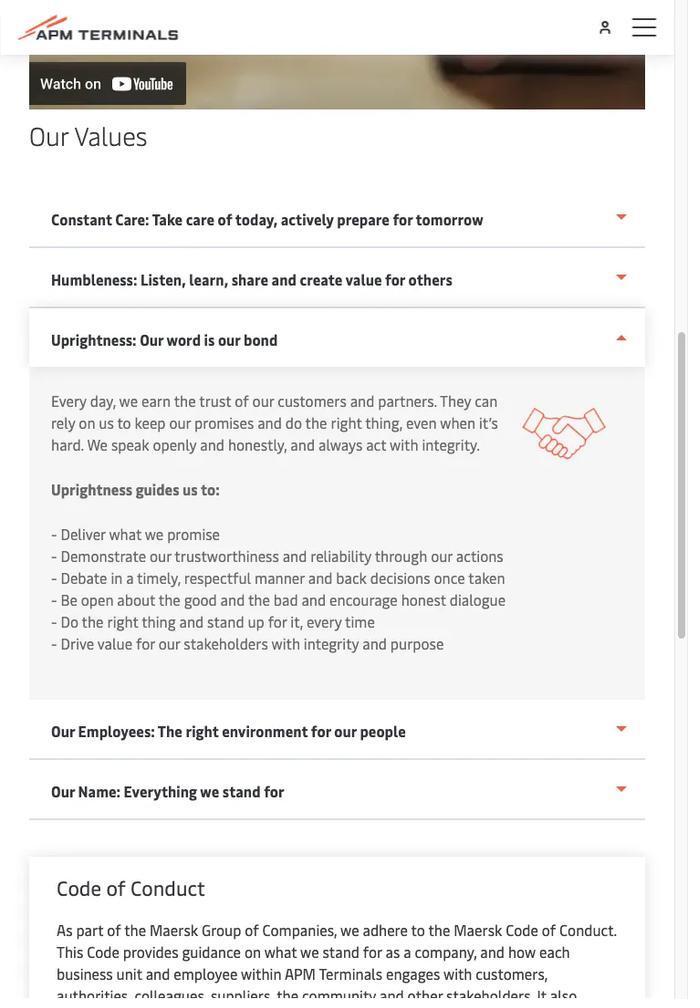 Task type: locate. For each thing, give the bounding box(es) containing it.
what up demonstrate
[[109, 524, 142, 544]]

uprightness: our word is our bond button
[[29, 309, 645, 367]]

1 horizontal spatial with
[[390, 435, 419, 454]]

on right rely
[[79, 413, 95, 432]]

always
[[319, 435, 363, 454]]

terminals
[[319, 964, 383, 984]]

we
[[87, 435, 108, 454]]

1 vertical spatial on
[[245, 942, 261, 962]]

0 vertical spatial with
[[390, 435, 419, 454]]

our left values
[[29, 118, 69, 152]]

with down company,
[[444, 964, 472, 984]]

our name: everything we stand for button
[[29, 760, 645, 821]]

we up apm
[[300, 942, 319, 962]]

0 vertical spatial value
[[346, 270, 382, 289]]

code up how
[[506, 920, 538, 940]]

1 horizontal spatial maersk
[[454, 920, 502, 940]]

a right as
[[404, 942, 411, 962]]

honest
[[401, 590, 446, 609]]

value right 'drive' at the left of page
[[98, 634, 132, 653]]

humbleness: listen, learn, share and create value for others button
[[29, 248, 645, 309]]

community
[[302, 986, 376, 1000]]

stand up stakeholders
[[207, 612, 244, 631]]

us
[[99, 413, 114, 432], [183, 479, 198, 499]]

hard.
[[51, 435, 84, 454]]

for right environment
[[311, 722, 331, 741]]

0 horizontal spatial with
[[272, 634, 300, 653]]

we left promise
[[145, 524, 164, 544]]

and up customers,
[[480, 942, 505, 962]]

our down thing
[[159, 634, 180, 653]]

our for employees:
[[51, 722, 75, 741]]

for inside as part of the maersk group of companies, we adhere to the maersk code of conduct. this code provides guidance on what we stand for as a company, and how each business unit and employee within apm terminals engages with customers, authorities, colleagues, suppliers, the community and other stakeholders.  it a
[[363, 942, 382, 962]]

1 horizontal spatial to
[[411, 920, 425, 940]]

companies,
[[262, 920, 337, 940]]

2 horizontal spatial with
[[444, 964, 472, 984]]

code down part
[[87, 942, 119, 962]]

code
[[57, 875, 101, 901], [506, 920, 538, 940], [87, 942, 119, 962]]

our values
[[29, 118, 148, 152]]

- left be
[[51, 590, 57, 609]]

employee
[[174, 964, 238, 984]]

can
[[475, 391, 498, 410]]

0 horizontal spatial what
[[109, 524, 142, 544]]

for left others
[[385, 270, 405, 289]]

once
[[434, 568, 465, 587]]

and down reliability
[[308, 568, 333, 587]]

to up speak
[[117, 413, 131, 432]]

on inside as part of the maersk group of companies, we adhere to the maersk code of conduct. this code provides guidance on what we stand for as a company, and how each business unit and employee within apm terminals engages with customers, authorities, colleagues, suppliers, the community and other stakeholders.  it a
[[245, 942, 261, 962]]

to:
[[201, 479, 220, 499]]

- left 'do'
[[51, 612, 57, 631]]

1 horizontal spatial a
[[404, 942, 411, 962]]

0 horizontal spatial to
[[117, 413, 131, 432]]

-
[[51, 524, 57, 544], [51, 546, 57, 566], [51, 568, 57, 587], [51, 590, 57, 609], [51, 612, 57, 631], [51, 634, 57, 653]]

this
[[57, 942, 83, 962]]

and right share
[[272, 270, 297, 289]]

constant care: take care of today, actively prepare for tomorrow button
[[29, 188, 645, 248]]

value
[[346, 270, 382, 289], [98, 634, 132, 653]]

value inside - deliver what we promise - demonstrate our trustworthiness and reliability through our actions - debate in a timely, respectful manner and back decisions once taken - be open about the good and the bad and encourage honest dialogue - do the right thing and stand up for it, every time - drive value for our stakeholders with integrity and purpose
[[98, 634, 132, 653]]

- left "debate"
[[51, 568, 57, 587]]

our
[[218, 330, 240, 350], [252, 391, 274, 410], [169, 413, 191, 432], [150, 546, 171, 566], [431, 546, 453, 566], [159, 634, 180, 653], [334, 722, 357, 741]]

and
[[272, 270, 297, 289], [350, 391, 375, 410], [258, 413, 282, 432], [200, 435, 225, 454], [291, 435, 315, 454], [283, 546, 307, 566], [308, 568, 333, 587], [221, 590, 245, 609], [302, 590, 326, 609], [179, 612, 204, 631], [363, 634, 387, 653], [480, 942, 505, 962], [146, 964, 170, 984], [380, 986, 404, 1000]]

0 vertical spatial to
[[117, 413, 131, 432]]

0 vertical spatial us
[[99, 413, 114, 432]]

stand
[[207, 612, 244, 631], [223, 782, 261, 801], [323, 942, 360, 962]]

1 vertical spatial code
[[506, 920, 538, 940]]

with inside every day, we earn the trust of our customers and partners. they can rely on us to keep our promises and do the right thing, even when it's hard. we speak openly and honestly, and always act with integrity.
[[390, 435, 419, 454]]

deliver
[[61, 524, 106, 544]]

maersk up provides
[[150, 920, 198, 940]]

colleagues,
[[135, 986, 207, 1000]]

good
[[184, 590, 217, 609]]

and up the colleagues,
[[146, 964, 170, 984]]

right down about
[[107, 612, 138, 631]]

take
[[152, 210, 183, 229]]

and up thing,
[[350, 391, 375, 410]]

1 vertical spatial value
[[98, 634, 132, 653]]

1 horizontal spatial right
[[186, 722, 219, 741]]

a inside - deliver what we promise - demonstrate our trustworthiness and reliability through our actions - debate in a timely, respectful manner and back decisions once taken - be open about the good and the bad and encourage honest dialogue - do the right thing and stand up for it, every time - drive value for our stakeholders with integrity and purpose
[[126, 568, 134, 587]]

and down do
[[291, 435, 315, 454]]

1 vertical spatial with
[[272, 634, 300, 653]]

today,
[[235, 210, 278, 229]]

share
[[232, 270, 268, 289]]

debate
[[61, 568, 107, 587]]

trust
[[199, 391, 231, 410]]

2 vertical spatial stand
[[323, 942, 360, 962]]

a inside as part of the maersk group of companies, we adhere to the maersk code of conduct. this code provides guidance on what we stand for as a company, and how each business unit and employee within apm terminals engages with customers, authorities, colleagues, suppliers, the community and other stakeholders.  it a
[[404, 942, 411, 962]]

we right day,
[[119, 391, 138, 410]]

in
[[111, 568, 123, 587]]

our left people
[[334, 722, 357, 741]]

1 vertical spatial right
[[107, 612, 138, 631]]

integrity
[[304, 634, 359, 653]]

and up every
[[302, 590, 326, 609]]

every day, we earn the trust of our customers and partners. they can rely on us to keep our promises and do the right thing, even when it's hard. we speak openly and honestly, and always act with integrity.
[[51, 391, 498, 454]]

bad
[[274, 590, 298, 609]]

stand up terminals
[[323, 942, 360, 962]]

2 vertical spatial with
[[444, 964, 472, 984]]

right inside dropdown button
[[186, 722, 219, 741]]

code up part
[[57, 875, 101, 901]]

as
[[386, 942, 400, 962]]

we inside dropdown button
[[200, 782, 219, 801]]

0 vertical spatial what
[[109, 524, 142, 544]]

do
[[285, 413, 302, 432]]

right up "always" at the top
[[331, 413, 362, 432]]

0 horizontal spatial right
[[107, 612, 138, 631]]

conduct
[[130, 875, 205, 901]]

0 vertical spatial on
[[79, 413, 95, 432]]

what
[[109, 524, 142, 544], [264, 942, 297, 962]]

a right in on the bottom left of page
[[126, 568, 134, 587]]

the down open on the bottom left of page
[[82, 612, 104, 631]]

our inside dropdown button
[[218, 330, 240, 350]]

of right group
[[245, 920, 259, 940]]

we inside - deliver what we promise - demonstrate our trustworthiness and reliability through our actions - debate in a timely, respectful manner and back decisions once taken - be open about the good and the bad and encourage honest dialogue - do the right thing and stand up for it, every time - drive value for our stakeholders with integrity and purpose
[[145, 524, 164, 544]]

back
[[336, 568, 367, 587]]

with down it,
[[272, 634, 300, 653]]

1 horizontal spatial what
[[264, 942, 297, 962]]

maersk up company,
[[454, 920, 502, 940]]

our up openly
[[169, 413, 191, 432]]

0 vertical spatial stand
[[207, 612, 244, 631]]

0 horizontal spatial us
[[99, 413, 114, 432]]

2 vertical spatial right
[[186, 722, 219, 741]]

everything
[[124, 782, 197, 801]]

thing,
[[365, 413, 403, 432]]

maersk
[[150, 920, 198, 940], [454, 920, 502, 940]]

with inside as part of the maersk group of companies, we adhere to the maersk code of conduct. this code provides guidance on what we stand for as a company, and how each business unit and employee within apm terminals engages with customers, authorities, colleagues, suppliers, the community and other stakeholders.  it a
[[444, 964, 472, 984]]

for down environment
[[264, 782, 285, 801]]

integrity.
[[422, 435, 480, 454]]

- left deliver
[[51, 524, 57, 544]]

stand down 'our employees: the right environment for our people' at the bottom of the page
[[223, 782, 261, 801]]

of right trust
[[235, 391, 249, 410]]

guides
[[136, 479, 179, 499]]

it,
[[291, 612, 303, 631]]

honestly,
[[228, 435, 287, 454]]

our inside dropdown button
[[140, 330, 164, 350]]

- left demonstrate
[[51, 546, 57, 566]]

we right everything
[[200, 782, 219, 801]]

for left as
[[363, 942, 382, 962]]

taken
[[469, 568, 505, 587]]

promise
[[167, 524, 220, 544]]

the down timely,
[[159, 590, 181, 609]]

us down day,
[[99, 413, 114, 432]]

promises
[[195, 413, 254, 432]]

1 vertical spatial a
[[404, 942, 411, 962]]

our left word
[[140, 330, 164, 350]]

1 vertical spatial to
[[411, 920, 425, 940]]

uprightness: our word is our bond
[[51, 330, 278, 350]]

1 vertical spatial us
[[183, 479, 198, 499]]

the down apm
[[277, 986, 299, 1000]]

reliability
[[311, 546, 372, 566]]

our up timely,
[[150, 546, 171, 566]]

actions
[[456, 546, 504, 566]]

for left it,
[[268, 612, 287, 631]]

we
[[119, 391, 138, 410], [145, 524, 164, 544], [200, 782, 219, 801], [341, 920, 359, 940], [300, 942, 319, 962]]

right inside - deliver what we promise - demonstrate our trustworthiness and reliability through our actions - debate in a timely, respectful manner and back decisions once taken - be open about the good and the bad and encourage honest dialogue - do the right thing and stand up for it, every time - drive value for our stakeholders with integrity and purpose
[[107, 612, 138, 631]]

when
[[440, 413, 476, 432]]

prepare
[[337, 210, 390, 229]]

as part of the maersk group of companies, we adhere to the maersk code of conduct. this code provides guidance on what we stand for as a company, and how each business unit and employee within apm terminals engages with customers, authorities, colleagues, suppliers, the community and other stakeholders.  it a
[[57, 920, 617, 1000]]

with right act
[[390, 435, 419, 454]]

us left to:
[[183, 479, 198, 499]]

4 - from the top
[[51, 590, 57, 609]]

with inside - deliver what we promise - demonstrate our trustworthiness and reliability through our actions - debate in a timely, respectful manner and back decisions once taken - be open about the good and the bad and encourage honest dialogue - do the right thing and stand up for it, every time - drive value for our stakeholders with integrity and purpose
[[272, 634, 300, 653]]

name:
[[78, 782, 121, 801]]

of
[[218, 210, 232, 229], [235, 391, 249, 410], [106, 875, 126, 901], [107, 920, 121, 940], [245, 920, 259, 940], [542, 920, 556, 940]]

our right is
[[218, 330, 240, 350]]

0 horizontal spatial maersk
[[150, 920, 198, 940]]

of right the care on the left
[[218, 210, 232, 229]]

uprightness:
[[51, 330, 137, 350]]

what down 'companies,' at the bottom left of the page
[[264, 942, 297, 962]]

adhere
[[363, 920, 408, 940]]

with
[[390, 435, 419, 454], [272, 634, 300, 653], [444, 964, 472, 984]]

right right the
[[186, 722, 219, 741]]

1 horizontal spatial on
[[245, 942, 261, 962]]

1 horizontal spatial value
[[346, 270, 382, 289]]

2 vertical spatial code
[[87, 942, 119, 962]]

- left 'drive' at the left of page
[[51, 634, 57, 653]]

as
[[57, 920, 73, 940]]

1 vertical spatial what
[[264, 942, 297, 962]]

actively
[[281, 210, 334, 229]]

0 vertical spatial a
[[126, 568, 134, 587]]

and down engages
[[380, 986, 404, 1000]]

on inside every day, we earn the trust of our customers and partners. they can rely on us to keep our promises and do the right thing, even when it's hard. we speak openly and honestly, and always act with integrity.
[[79, 413, 95, 432]]

1 horizontal spatial us
[[183, 479, 198, 499]]

what inside as part of the maersk group of companies, we adhere to the maersk code of conduct. this code provides guidance on what we stand for as a company, and how each business unit and employee within apm terminals engages with customers, authorities, colleagues, suppliers, the community and other stakeholders.  it a
[[264, 942, 297, 962]]

stand inside as part of the maersk group of companies, we adhere to the maersk code of conduct. this code provides guidance on what we stand for as a company, and how each business unit and employee within apm terminals engages with customers, authorities, colleagues, suppliers, the community and other stakeholders.  it a
[[323, 942, 360, 962]]

day,
[[90, 391, 116, 410]]

1 vertical spatial stand
[[223, 782, 261, 801]]

our left name:
[[51, 782, 75, 801]]

the
[[174, 391, 196, 410], [305, 413, 327, 432], [159, 590, 181, 609], [248, 590, 270, 609], [82, 612, 104, 631], [124, 920, 146, 940], [428, 920, 450, 940], [277, 986, 299, 1000]]

0 horizontal spatial on
[[79, 413, 95, 432]]

value right create on the left of the page
[[346, 270, 382, 289]]

0 horizontal spatial value
[[98, 634, 132, 653]]

our left the employees:
[[51, 722, 75, 741]]

2 horizontal spatial right
[[331, 413, 362, 432]]

care
[[186, 210, 215, 229]]

is
[[204, 330, 215, 350]]

to right adhere
[[411, 920, 425, 940]]

to inside as part of the maersk group of companies, we adhere to the maersk code of conduct. this code provides guidance on what we stand for as a company, and how each business unit and employee within apm terminals engages with customers, authorities, colleagues, suppliers, the community and other stakeholders.  it a
[[411, 920, 425, 940]]

on up the within
[[245, 942, 261, 962]]

environment
[[222, 722, 308, 741]]

0 horizontal spatial a
[[126, 568, 134, 587]]

0 vertical spatial right
[[331, 413, 362, 432]]

the up company,
[[428, 920, 450, 940]]



Task type: vqa. For each thing, say whether or not it's contained in the screenshot.
second Service from the right
no



Task type: describe. For each thing, give the bounding box(es) containing it.
what inside - deliver what we promise - demonstrate our trustworthiness and reliability through our actions - debate in a timely, respectful manner and back decisions once taken - be open about the good and the bad and encourage honest dialogue - do the right thing and stand up for it, every time - drive value for our stakeholders with integrity and purpose
[[109, 524, 142, 544]]

and down the promises
[[200, 435, 225, 454]]

our up once on the bottom right
[[431, 546, 453, 566]]

timely,
[[137, 568, 181, 587]]

it
[[537, 986, 547, 1000]]

our employees: the right environment for our people
[[51, 722, 406, 741]]

value inside dropdown button
[[346, 270, 382, 289]]

decisions
[[370, 568, 431, 587]]

and left do
[[258, 413, 282, 432]]

1 maersk from the left
[[150, 920, 198, 940]]

listen,
[[141, 270, 186, 289]]

stand inside dropdown button
[[223, 782, 261, 801]]

the right "earn"
[[174, 391, 196, 410]]

of right part
[[107, 920, 121, 940]]

word
[[167, 330, 201, 350]]

uprightness: our word is our bond element
[[29, 367, 645, 700]]

6 - from the top
[[51, 634, 57, 653]]

other
[[408, 986, 443, 1000]]

create
[[300, 270, 343, 289]]

- deliver what we promise - demonstrate our trustworthiness and reliability through our actions - debate in a timely, respectful manner and back decisions once taken - be open about the good and the bad and encourage honest dialogue - do the right thing and stand up for it, every time - drive value for our stakeholders with integrity and purpose
[[51, 524, 506, 653]]

the
[[158, 722, 182, 741]]

earn
[[141, 391, 171, 410]]

through
[[375, 546, 427, 566]]

manner
[[255, 568, 305, 587]]

and down good
[[179, 612, 204, 631]]

unit
[[116, 964, 142, 984]]

code of conduct
[[57, 875, 205, 901]]

our for values
[[29, 118, 69, 152]]

of up each at the bottom of page
[[542, 920, 556, 940]]

drive
[[61, 634, 94, 653]]

for down thing
[[136, 634, 155, 653]]

up
[[248, 612, 265, 631]]

company,
[[415, 942, 477, 962]]

group
[[202, 920, 241, 940]]

others
[[409, 270, 453, 289]]

apm
[[285, 964, 316, 984]]

customers
[[278, 391, 347, 410]]

stakeholders
[[184, 634, 268, 653]]

do
[[61, 612, 78, 631]]

every
[[307, 612, 342, 631]]

employees:
[[78, 722, 155, 741]]

and down respectful on the bottom left of the page
[[221, 590, 245, 609]]

constant
[[51, 210, 112, 229]]

time
[[345, 612, 375, 631]]

encourage
[[330, 590, 398, 609]]

the up provides
[[124, 920, 146, 940]]

us inside every day, we earn the trust of our customers and partners. they can rely on us to keep our promises and do the right thing, even when it's hard. we speak openly and honestly, and always act with integrity.
[[99, 413, 114, 432]]

suppliers,
[[211, 986, 273, 1000]]

humbleness:
[[51, 270, 137, 289]]

stand inside - deliver what we promise - demonstrate our trustworthiness and reliability through our actions - debate in a timely, respectful manner and back decisions once taken - be open about the good and the bad and encourage honest dialogue - do the right thing and stand up for it, every time - drive value for our stakeholders with integrity and purpose
[[207, 612, 244, 631]]

open
[[81, 590, 114, 609]]

about
[[117, 590, 155, 609]]

bond
[[244, 330, 278, 350]]

of inside every day, we earn the trust of our customers and partners. they can rely on us to keep our promises and do the right thing, even when it's hard. we speak openly and honestly, and always act with integrity.
[[235, 391, 249, 410]]

tomorrow
[[416, 210, 483, 229]]

our name: everything we stand for
[[51, 782, 285, 801]]

demonstrate
[[61, 546, 146, 566]]

of left conduct
[[106, 875, 126, 901]]

each
[[540, 942, 570, 962]]

part
[[76, 920, 103, 940]]

stakeholders.
[[446, 986, 534, 1000]]

our for name:
[[51, 782, 75, 801]]

and up the manner
[[283, 546, 307, 566]]

our up honestly,
[[252, 391, 274, 410]]

be
[[61, 590, 77, 609]]

uprightness
[[51, 479, 132, 499]]

openly
[[153, 435, 197, 454]]

and down the time at the right bottom
[[363, 634, 387, 653]]

dialogue
[[450, 590, 506, 609]]

people
[[360, 722, 406, 741]]

our employees: the right environment for our people button
[[29, 700, 645, 760]]

uprightness image
[[520, 390, 609, 479]]

within
[[241, 964, 282, 984]]

our inside dropdown button
[[334, 722, 357, 741]]

we inside every day, we earn the trust of our customers and partners. they can rely on us to keep our promises and do the right thing, even when it's hard. we speak openly and honestly, and always act with integrity.
[[119, 391, 138, 410]]

care:
[[115, 210, 149, 229]]

5 - from the top
[[51, 612, 57, 631]]

keep
[[135, 413, 166, 432]]

partners.
[[378, 391, 437, 410]]

it's
[[479, 413, 498, 432]]

act
[[366, 435, 386, 454]]

every
[[51, 391, 87, 410]]

1 - from the top
[[51, 524, 57, 544]]

humbleness: listen, learn, share and create value for others
[[51, 270, 453, 289]]

customers,
[[476, 964, 548, 984]]

right inside every day, we earn the trust of our customers and partners. they can rely on us to keep our promises and do the right thing, even when it's hard. we speak openly and honestly, and always act with integrity.
[[331, 413, 362, 432]]

uprightness guides us to:
[[51, 479, 220, 499]]

to inside every day, we earn the trust of our customers and partners. they can rely on us to keep our promises and do the right thing, even when it's hard. we speak openly and honestly, and always act with integrity.
[[117, 413, 131, 432]]

they
[[440, 391, 471, 410]]

2 maersk from the left
[[454, 920, 502, 940]]

the down customers
[[305, 413, 327, 432]]

how
[[508, 942, 536, 962]]

0 vertical spatial code
[[57, 875, 101, 901]]

purpose
[[391, 634, 444, 653]]

3 - from the top
[[51, 568, 57, 587]]

2 - from the top
[[51, 546, 57, 566]]

engages
[[386, 964, 440, 984]]

respectful
[[184, 568, 251, 587]]

speak
[[111, 435, 149, 454]]

authorities,
[[57, 986, 131, 1000]]

and inside humbleness: listen, learn, share and create value for others dropdown button
[[272, 270, 297, 289]]

rely
[[51, 413, 75, 432]]

we left adhere
[[341, 920, 359, 940]]

thing
[[142, 612, 176, 631]]

learn,
[[189, 270, 228, 289]]

of inside dropdown button
[[218, 210, 232, 229]]

constant care: take care of today, actively prepare for tomorrow
[[51, 210, 483, 229]]

for right prepare
[[393, 210, 413, 229]]

the up up
[[248, 590, 270, 609]]



